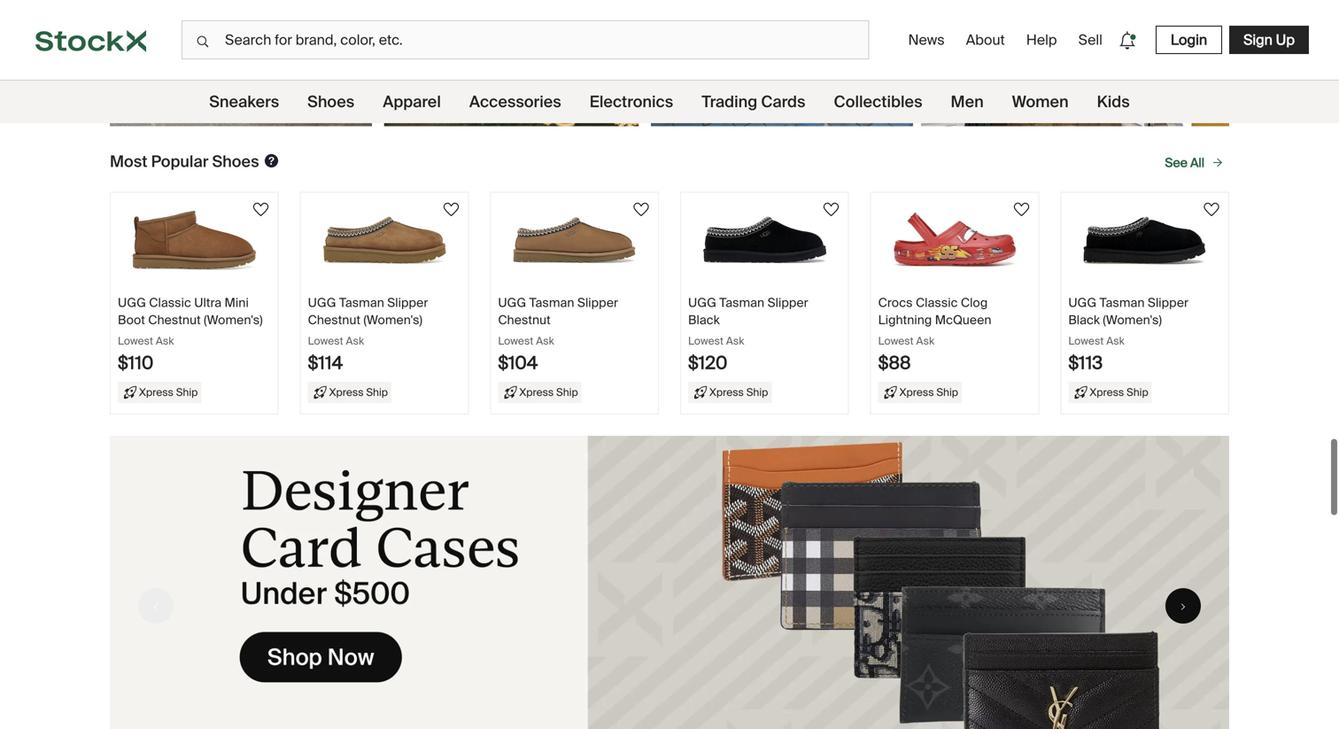Task type: describe. For each thing, give the bounding box(es) containing it.
classic for $88
[[916, 295, 958, 311]]

ship for $88
[[937, 385, 959, 399]]

follow image for $113
[[1201, 199, 1222, 220]]

ask inside ugg tasman slipper chestnut (women's) lowest ask $114
[[346, 334, 364, 348]]

see
[[1165, 155, 1188, 171]]

ugg tasman slipper black lowest ask $120
[[688, 295, 809, 374]]

slipper for $114
[[387, 295, 428, 311]]

slipper for $104
[[577, 295, 618, 311]]

1 17 24 air jordan 4 retro lightning 2021 image
[[110, 0, 372, 126]]

trading
[[702, 92, 758, 112]]

tasman for $104
[[529, 295, 575, 311]]

news link
[[901, 23, 952, 56]]

ask inside the ugg classic ultra mini boot chestnut (women's) lowest ask $110
[[156, 334, 174, 348]]

ask inside the ugg tasman slipper chestnut lowest ask $104
[[536, 334, 554, 348]]

$110
[[118, 352, 154, 374]]

sneakers
[[209, 92, 279, 112]]

product category switcher element
[[0, 81, 1339, 123]]

1 5 24 nike air force 1 low white 07 image
[[1192, 0, 1339, 126]]

ugg tasman slipper chestnut lowest ask $104
[[498, 295, 618, 374]]

chestnut for $104
[[498, 312, 551, 328]]

ugg tasman slipper black image
[[703, 207, 827, 273]]

ask inside crocs classic clog lightning mcqueen lowest ask $88
[[916, 334, 935, 348]]

stockx logo image
[[35, 30, 146, 52]]

xpress for $110
[[139, 385, 174, 399]]

black for ask
[[1069, 312, 1100, 328]]

tasman for $120
[[720, 295, 765, 311]]

xpress ship for $110
[[139, 385, 198, 399]]

ship for $104
[[556, 385, 578, 399]]

3 follow image from the left
[[821, 199, 842, 220]]

men link
[[951, 81, 984, 123]]

sign up
[[1244, 31, 1295, 49]]

kids link
[[1097, 81, 1130, 123]]

$114
[[308, 352, 343, 374]]

clog
[[961, 295, 988, 311]]

follow image for $88
[[1011, 199, 1032, 220]]

lowest inside ugg tasman slipper black (women's) lowest ask $113
[[1069, 334, 1104, 348]]

1 11 24 new balance 2002r nightwatch green image
[[921, 0, 1184, 126]]

ask inside ugg tasman slipper black (women's) lowest ask $113
[[1107, 334, 1125, 348]]

xpress for $113
[[1090, 385, 1124, 399]]

ship for $114
[[366, 385, 388, 399]]

1 17 24 timberland 6 inch premium waterproof wheat image
[[380, 0, 643, 126]]

classic for lowest
[[149, 295, 191, 311]]

about
[[966, 31, 1005, 49]]

sell link
[[1072, 23, 1110, 56]]

crocs classic clog lightning mcqueen lowest ask $88
[[878, 295, 992, 374]]

stockx logo link
[[0, 0, 182, 80]]

ugg for $120
[[688, 295, 717, 311]]

xpress for $120
[[710, 385, 744, 399]]

up
[[1276, 31, 1295, 49]]

login button
[[1156, 26, 1223, 54]]

xpress ship for $114
[[329, 385, 388, 399]]

lowest inside ugg tasman slipper black lowest ask $120
[[688, 334, 724, 348]]

0 horizontal spatial shoes
[[212, 151, 259, 172]]

most popular shoes
[[110, 151, 259, 172]]

lowest inside the ugg tasman slipper chestnut lowest ask $104
[[498, 334, 534, 348]]

see all link
[[1160, 148, 1230, 178]]

sell
[[1079, 31, 1103, 49]]

shoes link
[[308, 81, 355, 123]]

kids
[[1097, 92, 1130, 112]]

Search... search field
[[182, 20, 869, 59]]

ugg for $113
[[1069, 295, 1097, 311]]

tasman for $113
[[1100, 295, 1145, 311]]

ugg classic ultra mini boot chestnut (women's) lowest ask $110
[[118, 295, 263, 374]]

(women's) inside the ugg classic ultra mini boot chestnut (women's) lowest ask $110
[[204, 312, 263, 328]]

see all
[[1165, 155, 1205, 171]]

xpress ship for $88
[[900, 385, 959, 399]]

$120
[[688, 352, 728, 374]]

login
[[1171, 31, 1207, 49]]

popular
[[151, 151, 208, 172]]

slipper for $113
[[1148, 295, 1189, 311]]

crocs
[[878, 295, 913, 311]]

chestnut inside the ugg classic ultra mini boot chestnut (women's) lowest ask $110
[[148, 312, 201, 328]]

ugg tasman slipper black (women's) image
[[1083, 207, 1207, 273]]

xpress ship for $104
[[519, 385, 578, 399]]

collectibles
[[834, 92, 923, 112]]

follow image for $114
[[441, 199, 462, 220]]

(women's) for $114
[[364, 312, 423, 328]]



Task type: locate. For each thing, give the bounding box(es) containing it.
ugg up $114
[[308, 295, 336, 311]]

1 vertical spatial shoes
[[212, 151, 259, 172]]

ugg for $114
[[308, 295, 336, 311]]

mcqueen
[[935, 312, 992, 328]]

ugg inside ugg tasman slipper black (women's) lowest ask $113
[[1069, 295, 1097, 311]]

chestnut inside ugg tasman slipper chestnut (women's) lowest ask $114
[[308, 312, 361, 328]]

slipper down ugg tasman slipper black (women's) image
[[1148, 295, 1189, 311]]

2 xpress from the left
[[329, 385, 364, 399]]

xpress ship for $120
[[710, 385, 768, 399]]

1 ugg from the left
[[118, 295, 146, 311]]

previous slide image
[[147, 602, 165, 611]]

lowest inside crocs classic clog lightning mcqueen lowest ask $88
[[878, 334, 914, 348]]

$88
[[878, 352, 911, 374]]

(women's) down the mini
[[204, 312, 263, 328]]

2 horizontal spatial follow image
[[821, 199, 842, 220]]

tasman down ugg tasman slipper chestnut image
[[529, 295, 575, 311]]

ugg up $104
[[498, 295, 526, 311]]

ugg up boot
[[118, 295, 146, 311]]

ship down the ugg classic ultra mini boot chestnut (women's) lowest ask $110
[[176, 385, 198, 399]]

xpress ship
[[139, 385, 198, 399], [329, 385, 388, 399], [519, 385, 578, 399], [710, 385, 768, 399], [900, 385, 959, 399], [1090, 385, 1149, 399]]

5 ugg from the left
[[1069, 295, 1097, 311]]

collectibles link
[[834, 81, 923, 123]]

ship for $113
[[1127, 385, 1149, 399]]

4 slipper from the left
[[1148, 295, 1189, 311]]

xpress
[[139, 385, 174, 399], [329, 385, 364, 399], [519, 385, 554, 399], [710, 385, 744, 399], [900, 385, 934, 399], [1090, 385, 1124, 399]]

1 ship from the left
[[176, 385, 198, 399]]

slipper for $120
[[768, 295, 809, 311]]

women
[[1012, 92, 1069, 112]]

2 ask from the left
[[346, 334, 364, 348]]

2 horizontal spatial follow image
[[1201, 199, 1222, 220]]

ugg inside the ugg classic ultra mini boot chestnut (women's) lowest ask $110
[[118, 295, 146, 311]]

lowest up '$88'
[[878, 334, 914, 348]]

3 ship from the left
[[556, 385, 578, 399]]

2 lowest from the left
[[308, 334, 343, 348]]

(women's)
[[204, 312, 263, 328], [364, 312, 423, 328], [1103, 312, 1162, 328]]

lightning
[[878, 312, 932, 328]]

lowest up $114
[[308, 334, 343, 348]]

ship for $120
[[747, 385, 768, 399]]

ugg tasman slipper chestnut image
[[513, 207, 637, 273]]

tasman inside ugg tasman slipper black (women's) lowest ask $113
[[1100, 295, 1145, 311]]

ship for $110
[[176, 385, 198, 399]]

xpress ship down $113
[[1090, 385, 1149, 399]]

classic
[[149, 295, 191, 311], [916, 295, 958, 311]]

4 ugg from the left
[[688, 295, 717, 311]]

1 horizontal spatial follow image
[[1011, 199, 1032, 220]]

most
[[110, 151, 147, 172]]

ship
[[176, 385, 198, 399], [366, 385, 388, 399], [556, 385, 578, 399], [747, 385, 768, 399], [937, 385, 959, 399], [1127, 385, 1149, 399]]

4 tasman from the left
[[1100, 295, 1145, 311]]

xpress down $104
[[519, 385, 554, 399]]

apparel
[[383, 92, 441, 112]]

ask inside ugg tasman slipper black lowest ask $120
[[726, 334, 744, 348]]

xpress ship down $114
[[329, 385, 388, 399]]

1 chestnut from the left
[[148, 312, 201, 328]]

xpress down $114
[[329, 385, 364, 399]]

ship down ugg tasman slipper black (women's) lowest ask $113 at the right
[[1127, 385, 1149, 399]]

chestnut down ultra
[[148, 312, 201, 328]]

1 horizontal spatial black
[[1069, 312, 1100, 328]]

ugg tasman slipper chestnut (women's) image
[[322, 207, 446, 273]]

most popular shoes image
[[263, 152, 280, 170]]

sign up button
[[1230, 26, 1309, 54]]

ugg inside ugg tasman slipper black lowest ask $120
[[688, 295, 717, 311]]

shoes left 'apparel'
[[308, 92, 355, 112]]

follow image for $104
[[631, 199, 652, 220]]

ugg inside the ugg tasman slipper chestnut lowest ask $104
[[498, 295, 526, 311]]

1 horizontal spatial classic
[[916, 295, 958, 311]]

black
[[688, 312, 720, 328], [1069, 312, 1100, 328]]

accessories link
[[469, 81, 561, 123]]

1 horizontal spatial chestnut
[[308, 312, 361, 328]]

6 xpress ship from the left
[[1090, 385, 1149, 399]]

xpress for $114
[[329, 385, 364, 399]]

slipper down ugg tasman slipper chestnut image
[[577, 295, 618, 311]]

slipper inside ugg tasman slipper black lowest ask $120
[[768, 295, 809, 311]]

3 xpress from the left
[[519, 385, 554, 399]]

classic inside crocs classic clog lightning mcqueen lowest ask $88
[[916, 295, 958, 311]]

black for $120
[[688, 312, 720, 328]]

ship down the ugg tasman slipper chestnut lowest ask $104
[[556, 385, 578, 399]]

apparel link
[[383, 81, 441, 123]]

classic inside the ugg classic ultra mini boot chestnut (women's) lowest ask $110
[[149, 295, 191, 311]]

boot
[[118, 312, 145, 328]]

1 tasman from the left
[[339, 295, 384, 311]]

ugg for $104
[[498, 295, 526, 311]]

ugg
[[118, 295, 146, 311], [308, 295, 336, 311], [498, 295, 526, 311], [688, 295, 717, 311], [1069, 295, 1097, 311]]

0 horizontal spatial follow image
[[631, 199, 652, 220]]

black up $113
[[1069, 312, 1100, 328]]

ugg inside ugg tasman slipper chestnut (women's) lowest ask $114
[[308, 295, 336, 311]]

accessories
[[469, 92, 561, 112]]

xpress ship down $104
[[519, 385, 578, 399]]

chestnut for $114
[[308, 312, 361, 328]]

1 slipper from the left
[[387, 295, 428, 311]]

$104
[[498, 352, 538, 374]]

0 horizontal spatial follow image
[[250, 199, 272, 220]]

tasman for $114
[[339, 295, 384, 311]]

ugg tasman slipper chestnut (women's) lowest ask $114
[[308, 295, 428, 374]]

ugg for $110
[[118, 295, 146, 311]]

tasman
[[339, 295, 384, 311], [529, 295, 575, 311], [720, 295, 765, 311], [1100, 295, 1145, 311]]

3 slipper from the left
[[768, 295, 809, 311]]

lowest inside the ugg classic ultra mini boot chestnut (women's) lowest ask $110
[[118, 334, 153, 348]]

3 lowest from the left
[[498, 334, 534, 348]]

2 tasman from the left
[[529, 295, 575, 311]]

1 ask from the left
[[156, 334, 174, 348]]

help
[[1026, 31, 1057, 49]]

follow image
[[631, 199, 652, 220], [1011, 199, 1032, 220], [1201, 199, 1222, 220]]

6 ship from the left
[[1127, 385, 1149, 399]]

xpress down '$88'
[[900, 385, 934, 399]]

xpress ship down '$88'
[[900, 385, 959, 399]]

0 vertical spatial shoes
[[308, 92, 355, 112]]

(women's) down ugg tasman slipper black (women's) image
[[1103, 312, 1162, 328]]

6 xpress from the left
[[1090, 385, 1124, 399]]

5 xpress from the left
[[900, 385, 934, 399]]

crocs classic clog lightning mcqueen image
[[893, 207, 1017, 273]]

ugg up $120
[[688, 295, 717, 311]]

2 follow image from the left
[[1011, 199, 1032, 220]]

2 follow image from the left
[[441, 199, 462, 220]]

0 horizontal spatial black
[[688, 312, 720, 328]]

lowest up $120
[[688, 334, 724, 348]]

xpress down $113
[[1090, 385, 1124, 399]]

slipper inside ugg tasman slipper chestnut (women's) lowest ask $114
[[387, 295, 428, 311]]

news
[[908, 31, 945, 49]]

chestnut
[[148, 312, 201, 328], [308, 312, 361, 328], [498, 312, 551, 328]]

(women's) inside ugg tasman slipper black (women's) lowest ask $113
[[1103, 312, 1162, 328]]

3 tasman from the left
[[720, 295, 765, 311]]

follow image for lowest
[[250, 199, 272, 220]]

electronics
[[590, 92, 673, 112]]

5 ask from the left
[[916, 334, 935, 348]]

1 classic from the left
[[149, 295, 191, 311]]

mini
[[225, 295, 249, 311]]

chestnut up $114
[[308, 312, 361, 328]]

slipper
[[387, 295, 428, 311], [577, 295, 618, 311], [768, 295, 809, 311], [1148, 295, 1189, 311]]

2 black from the left
[[1069, 312, 1100, 328]]

shoes left most popular shoes icon
[[212, 151, 259, 172]]

black up $120
[[688, 312, 720, 328]]

4 xpress ship from the left
[[710, 385, 768, 399]]

slipper inside the ugg tasman slipper chestnut lowest ask $104
[[577, 295, 618, 311]]

1 (women's) from the left
[[204, 312, 263, 328]]

black inside ugg tasman slipper black lowest ask $120
[[688, 312, 720, 328]]

ship down ugg tasman slipper black lowest ask $120
[[747, 385, 768, 399]]

2 ship from the left
[[366, 385, 388, 399]]

women link
[[1012, 81, 1069, 123]]

3 xpress ship from the left
[[519, 385, 578, 399]]

2 xpress ship from the left
[[329, 385, 388, 399]]

slipper down ugg tasman slipper black image
[[768, 295, 809, 311]]

lowest inside ugg tasman slipper chestnut (women's) lowest ask $114
[[308, 334, 343, 348]]

1 horizontal spatial follow image
[[441, 199, 462, 220]]

3 follow image from the left
[[1201, 199, 1222, 220]]

4 ask from the left
[[726, 334, 744, 348]]

6 lowest from the left
[[1069, 334, 1104, 348]]

chestnut inside the ugg tasman slipper chestnut lowest ask $104
[[498, 312, 551, 328]]

1 xpress from the left
[[139, 385, 174, 399]]

next slide image
[[1175, 602, 1192, 611]]

xpress for $88
[[900, 385, 934, 399]]

trading cards
[[702, 92, 806, 112]]

1 horizontal spatial shoes
[[308, 92, 355, 112]]

black inside ugg tasman slipper black (women's) lowest ask $113
[[1069, 312, 1100, 328]]

xpress ship for $113
[[1090, 385, 1149, 399]]

(women's) for $113
[[1103, 312, 1162, 328]]

(women's) inside ugg tasman slipper chestnut (women's) lowest ask $114
[[364, 312, 423, 328]]

tasman down ugg tasman slipper black image
[[720, 295, 765, 311]]

1 11 24 apple airpods max headphones nike air max image
[[651, 0, 913, 126]]

1 follow image from the left
[[250, 199, 272, 220]]

lowest up $113
[[1069, 334, 1104, 348]]

2 ugg from the left
[[308, 295, 336, 311]]

slipper down ugg tasman slipper chestnut (women's) image
[[387, 295, 428, 311]]

about link
[[959, 23, 1012, 56]]

ship down crocs classic clog lightning mcqueen lowest ask $88
[[937, 385, 959, 399]]

4 ship from the left
[[747, 385, 768, 399]]

tasman down ugg tasman slipper chestnut (women's) image
[[339, 295, 384, 311]]

ugg classic ultra mini boot chestnut (women's) image
[[132, 207, 256, 273]]

2 horizontal spatial (women's)
[[1103, 312, 1162, 328]]

sneakers link
[[209, 81, 279, 123]]

1 horizontal spatial (women's)
[[364, 312, 423, 328]]

1 black from the left
[[688, 312, 720, 328]]

3 ugg from the left
[[498, 295, 526, 311]]

xpress ship down "$110" at the left of page
[[139, 385, 198, 399]]

ask
[[156, 334, 174, 348], [346, 334, 364, 348], [536, 334, 554, 348], [726, 334, 744, 348], [916, 334, 935, 348], [1107, 334, 1125, 348]]

tasman inside the ugg tasman slipper chestnut lowest ask $104
[[529, 295, 575, 311]]

men
[[951, 92, 984, 112]]

xpress for $104
[[519, 385, 554, 399]]

6 ask from the left
[[1107, 334, 1125, 348]]

xpress down $120
[[710, 385, 744, 399]]

shoes inside product category switcher element
[[308, 92, 355, 112]]

lowest
[[118, 334, 153, 348], [308, 334, 343, 348], [498, 334, 534, 348], [688, 334, 724, 348], [878, 334, 914, 348], [1069, 334, 1104, 348]]

3 chestnut from the left
[[498, 312, 551, 328]]

xpress ship down $120
[[710, 385, 768, 399]]

xpress down "$110" at the left of page
[[139, 385, 174, 399]]

classic left ultra
[[149, 295, 191, 311]]

0 horizontal spatial chestnut
[[148, 312, 201, 328]]

all
[[1191, 155, 1205, 171]]

1 follow image from the left
[[631, 199, 652, 220]]

2 slipper from the left
[[577, 295, 618, 311]]

(women's) down ugg tasman slipper chestnut (women's) image
[[364, 312, 423, 328]]

3 ask from the left
[[536, 334, 554, 348]]

1 lowest from the left
[[118, 334, 153, 348]]

2 (women's) from the left
[[364, 312, 423, 328]]

0 horizontal spatial classic
[[149, 295, 191, 311]]

sign
[[1244, 31, 1273, 49]]

0 horizontal spatial (women's)
[[204, 312, 263, 328]]

2 classic from the left
[[916, 295, 958, 311]]

5 lowest from the left
[[878, 334, 914, 348]]

chestnut up $104
[[498, 312, 551, 328]]

ship down ugg tasman slipper chestnut (women's) lowest ask $114
[[366, 385, 388, 399]]

5 xpress ship from the left
[[900, 385, 959, 399]]

ugg tasman slipper black (women's) lowest ask $113
[[1069, 295, 1189, 374]]

lowest up $104
[[498, 334, 534, 348]]

tasman down ugg tasman slipper black (women's) image
[[1100, 295, 1145, 311]]

$113
[[1069, 352, 1103, 374]]

slipper inside ugg tasman slipper black (women's) lowest ask $113
[[1148, 295, 1189, 311]]

tasman inside ugg tasman slipper black lowest ask $120
[[720, 295, 765, 311]]

2 chestnut from the left
[[308, 312, 361, 328]]

electronics link
[[590, 81, 673, 123]]

1 xpress ship from the left
[[139, 385, 198, 399]]

trading cards link
[[702, 81, 806, 123]]

tasman inside ugg tasman slipper chestnut (women's) lowest ask $114
[[339, 295, 384, 311]]

help link
[[1019, 23, 1064, 56]]

4 lowest from the left
[[688, 334, 724, 348]]

3 (women's) from the left
[[1103, 312, 1162, 328]]

4 xpress from the left
[[710, 385, 744, 399]]

ugg up $113
[[1069, 295, 1097, 311]]

2 horizontal spatial chestnut
[[498, 312, 551, 328]]

shoes
[[308, 92, 355, 112], [212, 151, 259, 172]]

lowest down boot
[[118, 334, 153, 348]]

5 ship from the left
[[937, 385, 959, 399]]

ultra
[[194, 295, 222, 311]]

cards
[[761, 92, 806, 112]]

classic up mcqueen
[[916, 295, 958, 311]]

follow image
[[250, 199, 272, 220], [441, 199, 462, 220], [821, 199, 842, 220]]

notification unread icon image
[[1115, 28, 1140, 53]]



Task type: vqa. For each thing, say whether or not it's contained in the screenshot.
news
yes



